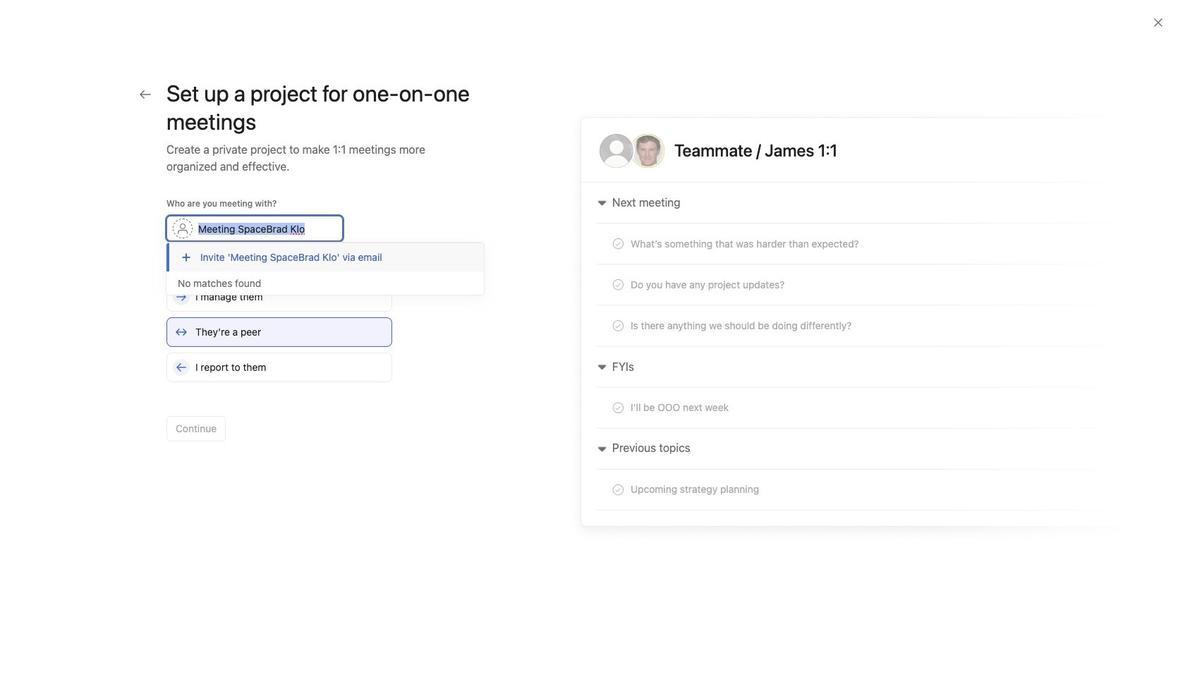 Task type: vqa. For each thing, say whether or not it's contained in the screenshot.
Close IMAGE
yes



Task type: describe. For each thing, give the bounding box(es) containing it.
2 mark complete image from the top
[[264, 380, 281, 397]]

Mark complete checkbox
[[264, 329, 281, 346]]

mark complete image for 3rd mark complete checkbox from the bottom of the page
[[264, 303, 281, 320]]

2 mark complete checkbox from the top
[[264, 354, 281, 371]]

1 mark complete image from the top
[[264, 354, 281, 371]]

close image
[[1153, 17, 1164, 28]]

Name or email text field
[[167, 216, 343, 241]]



Task type: locate. For each thing, give the bounding box(es) containing it.
list item
[[250, 299, 1096, 325], [250, 325, 1096, 350], [250, 375, 1096, 401], [250, 401, 1096, 426], [250, 426, 1096, 452], [272, 542, 308, 577], [291, 609, 311, 629]]

Mark complete checkbox
[[264, 303, 281, 320], [264, 354, 281, 371], [264, 380, 281, 397]]

1 vertical spatial mark complete checkbox
[[264, 354, 281, 371]]

1 mark complete image from the top
[[264, 303, 281, 320]]

3 mark complete checkbox from the top
[[264, 380, 281, 397]]

starred element
[[0, 224, 169, 388]]

list box
[[426, 6, 765, 28]]

close image
[[1153, 17, 1164, 28]]

mark complete image for mark complete option at the left of the page
[[264, 329, 281, 346]]

mark complete image
[[264, 303, 281, 320], [264, 329, 281, 346]]

go back image
[[140, 89, 151, 100]]

global element
[[0, 35, 169, 119]]

this is a preview of your project image
[[567, 107, 1140, 544]]

1 mark complete checkbox from the top
[[264, 303, 281, 320]]

2 vertical spatial mark complete checkbox
[[264, 380, 281, 397]]

1 vertical spatial mark complete image
[[264, 329, 281, 346]]

0 vertical spatial mark complete image
[[264, 303, 281, 320]]

2 mark complete image from the top
[[264, 329, 281, 346]]

mark complete image
[[264, 354, 281, 371], [264, 380, 281, 397]]

0 vertical spatial mark complete image
[[264, 354, 281, 371]]

0 vertical spatial mark complete checkbox
[[264, 303, 281, 320]]

1 vertical spatial mark complete image
[[264, 380, 281, 397]]



